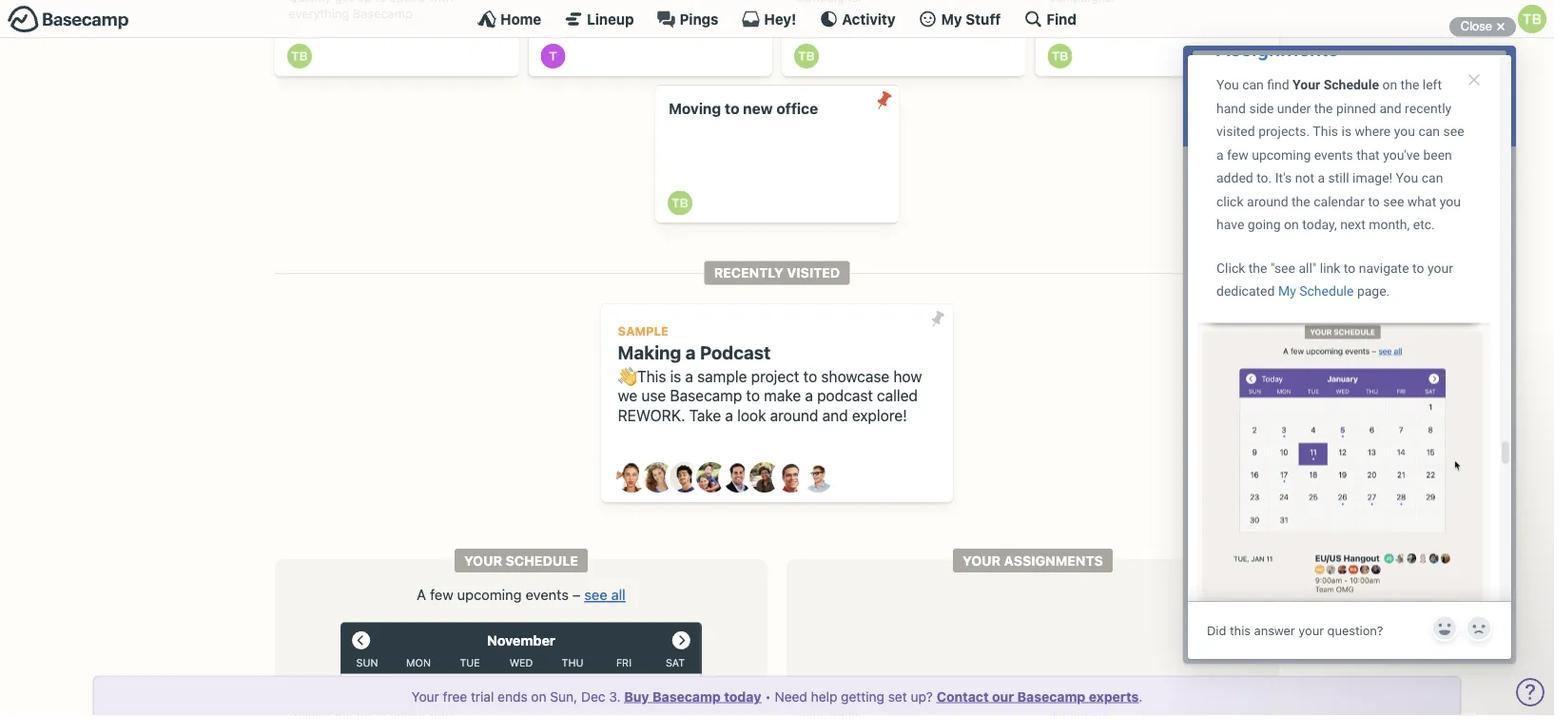 Task type: vqa. For each thing, say whether or not it's contained in the screenshot.
the Terry Icon
yes



Task type: describe. For each thing, give the bounding box(es) containing it.
get
[[335, 0, 354, 4]]

trial
[[471, 689, 494, 705]]

find
[[1047, 10, 1077, 27]]

office
[[777, 100, 818, 118]]

help
[[811, 689, 838, 705]]

tim burton image inside main element
[[1519, 5, 1547, 33]]

speed
[[390, 0, 425, 4]]

rework.
[[618, 407, 686, 425]]

experts
[[1089, 689, 1139, 705]]

showcase
[[822, 367, 890, 385]]

moving
[[669, 100, 722, 118]]

take
[[690, 407, 721, 425]]

basecamp inside quickly get up to speed with everything basecamp
[[353, 6, 413, 20]]

contact
[[937, 689, 989, 705]]

to inside quickly get up to speed with everything basecamp
[[375, 0, 387, 4]]

tue
[[460, 657, 480, 669]]

make
[[764, 387, 801, 405]]

to up look
[[746, 387, 760, 405]]

sample
[[698, 367, 747, 385]]

tim burton image inside quickly get up to speed with everything basecamp "link"
[[287, 44, 312, 69]]

assignments
[[1005, 553, 1104, 569]]

podcast
[[817, 387, 873, 405]]

nicole katz image
[[750, 463, 780, 493]]

terry image
[[541, 44, 566, 69]]

activity
[[842, 10, 896, 27]]

everything
[[289, 6, 349, 20]]

josh fiske image
[[723, 463, 754, 493]]

your assignments
[[963, 553, 1104, 569]]

close
[[1461, 19, 1493, 33]]

sample making a podcast 👋 this is a sample project to showcase how we use basecamp to make a podcast called rework. take a look around and explore!
[[618, 324, 922, 425]]

up?
[[911, 689, 933, 705]]

is
[[670, 367, 682, 385]]

fri
[[617, 657, 632, 669]]

our
[[993, 689, 1015, 705]]

👋
[[618, 367, 633, 385]]

sun,
[[550, 689, 578, 705]]

cross small image
[[1490, 15, 1513, 38]]

close button
[[1450, 15, 1517, 38]]

my stuff
[[942, 10, 1001, 27]]

free
[[443, 689, 467, 705]]

•
[[765, 689, 771, 705]]

basecamp inside sample making a podcast 👋 this is a sample project to showcase how we use basecamp to make a podcast called rework. take a look around and explore!
[[670, 387, 743, 405]]

to inside moving to new office link
[[725, 100, 740, 118]]

use
[[642, 387, 666, 405]]

pings
[[680, 10, 719, 27]]

this
[[637, 367, 666, 385]]

quickly get up to speed with everything basecamp
[[289, 0, 453, 20]]

my
[[942, 10, 963, 27]]

a left look
[[725, 407, 734, 425]]

a few upcoming events – see all
[[417, 586, 626, 603]]

buy basecamp today link
[[624, 689, 762, 705]]

main element
[[0, 0, 1555, 38]]

your for your assignments
[[963, 553, 1001, 569]]

project
[[751, 367, 800, 385]]

around
[[770, 407, 819, 425]]

wed
[[510, 657, 533, 669]]

getting
[[841, 689, 885, 705]]

sat
[[666, 657, 685, 669]]

all
[[612, 586, 626, 603]]

need
[[775, 689, 808, 705]]

visited
[[787, 265, 840, 281]]

3.
[[609, 689, 621, 705]]

see
[[585, 586, 608, 603]]

tim burton image
[[668, 191, 693, 215]]

find button
[[1024, 10, 1077, 29]]

stuff
[[966, 10, 1001, 27]]

moving to new office
[[669, 100, 818, 118]]

schedule
[[506, 553, 579, 569]]

on
[[531, 689, 547, 705]]

how
[[894, 367, 922, 385]]

we
[[618, 387, 638, 405]]

pings button
[[657, 10, 719, 29]]

your free trial ends on sun, dec  3. buy basecamp today • need help getting set up? contact our basecamp experts .
[[412, 689, 1143, 705]]



Task type: locate. For each thing, give the bounding box(es) containing it.
a right making
[[686, 342, 696, 363]]

new
[[743, 100, 773, 118]]

look
[[738, 407, 766, 425]]

–
[[573, 586, 581, 603]]

a right is
[[686, 367, 694, 385]]

.
[[1139, 689, 1143, 705]]

events
[[526, 586, 569, 603]]

basecamp down 'up'
[[353, 6, 413, 20]]

mon
[[406, 657, 431, 669]]

cheryl walters image
[[643, 463, 674, 493]]

steve marsh image
[[776, 463, 807, 493]]

a up around
[[805, 387, 813, 405]]

ends
[[498, 689, 528, 705]]

tim burton image right cross small image
[[1519, 5, 1547, 33]]

jennifer young image
[[697, 463, 727, 493]]

making
[[618, 342, 682, 363]]

your
[[464, 553, 503, 569], [963, 553, 1001, 569], [412, 689, 439, 705]]

sample
[[618, 324, 669, 339]]

hey!
[[765, 10, 797, 27]]

home
[[501, 10, 542, 27]]

tim burton image
[[1519, 5, 1547, 33], [287, 44, 312, 69], [795, 44, 819, 69], [1048, 44, 1073, 69]]

recently
[[714, 265, 784, 281]]

1 horizontal spatial your
[[464, 553, 503, 569]]

set
[[889, 689, 908, 705]]

lineup link
[[564, 10, 634, 29]]

up
[[357, 0, 372, 4]]

switch accounts image
[[8, 5, 129, 34]]

moving to new office link
[[655, 86, 899, 223]]

called
[[877, 387, 918, 405]]

to right 'up'
[[375, 0, 387, 4]]

tim burton image down hey!
[[795, 44, 819, 69]]

tim burton image down the find
[[1048, 44, 1073, 69]]

with
[[429, 0, 453, 4]]

activity link
[[820, 10, 896, 29]]

your left free
[[412, 689, 439, 705]]

your up the upcoming
[[464, 553, 503, 569]]

home link
[[478, 10, 542, 29]]

contact our basecamp experts link
[[937, 689, 1139, 705]]

a
[[417, 586, 426, 603]]

0 horizontal spatial your
[[412, 689, 439, 705]]

see all link
[[585, 586, 626, 603]]

upcoming
[[457, 586, 522, 603]]

to right project
[[804, 367, 818, 385]]

quickly
[[289, 0, 331, 4]]

november
[[487, 633, 556, 649]]

to left new
[[725, 100, 740, 118]]

jared davis image
[[670, 463, 700, 493]]

today
[[724, 689, 762, 705]]

sun
[[356, 657, 378, 669]]

basecamp
[[353, 6, 413, 20], [670, 387, 743, 405], [653, 689, 721, 705], [1018, 689, 1086, 705]]

your schedule
[[464, 553, 579, 569]]

thu
[[562, 657, 584, 669]]

basecamp down sat
[[653, 689, 721, 705]]

your left "assignments"
[[963, 553, 1001, 569]]

None submit
[[869, 86, 899, 116], [923, 304, 953, 334], [869, 86, 899, 116], [923, 304, 953, 334]]

recently visited
[[714, 265, 840, 281]]

a
[[686, 342, 696, 363], [686, 367, 694, 385], [805, 387, 813, 405], [725, 407, 734, 425]]

basecamp right our
[[1018, 689, 1086, 705]]

cross small image
[[1490, 15, 1513, 38]]

podcast
[[700, 342, 771, 363]]

2 horizontal spatial your
[[963, 553, 1001, 569]]

quickly get up to speed with everything basecamp link
[[275, 0, 519, 76]]

to
[[375, 0, 387, 4], [725, 100, 740, 118], [804, 367, 818, 385], [746, 387, 760, 405]]

basecamp up take
[[670, 387, 743, 405]]

few
[[430, 586, 454, 603]]

hey! button
[[742, 10, 797, 29]]

my stuff button
[[919, 10, 1001, 29]]

buy
[[624, 689, 650, 705]]

and
[[823, 407, 848, 425]]

tim burton image down everything
[[287, 44, 312, 69]]

victor cooper image
[[803, 463, 834, 493]]

lineup
[[587, 10, 634, 27]]

explore!
[[852, 407, 908, 425]]

annie bryan image
[[617, 463, 647, 493]]

dec
[[581, 689, 606, 705]]

your for your schedule
[[464, 553, 503, 569]]



